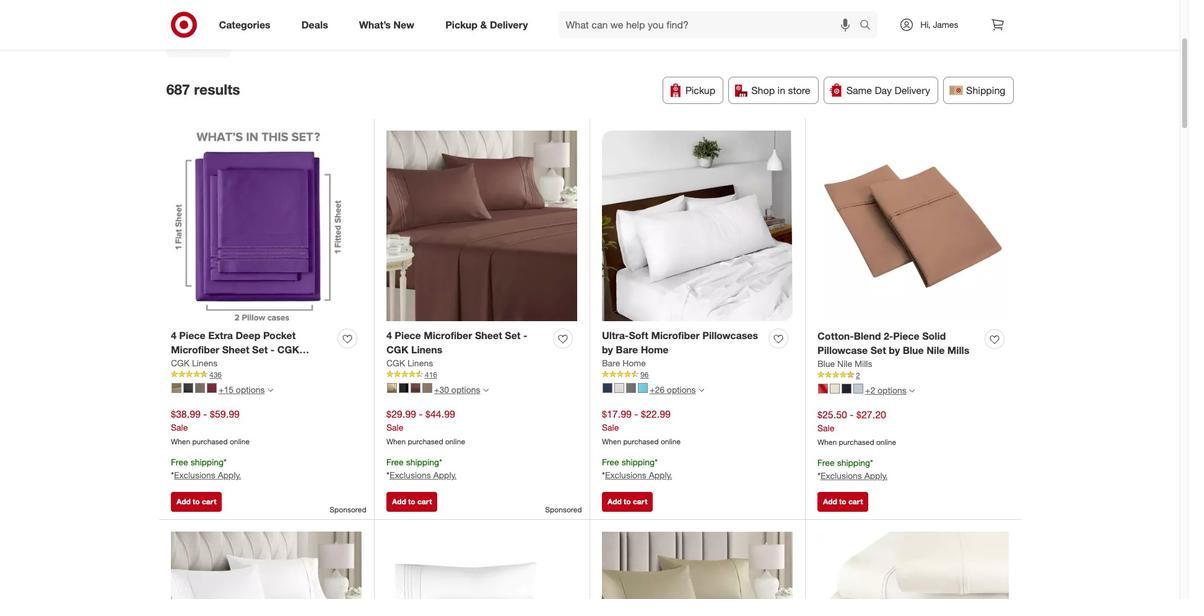 Task type: locate. For each thing, give the bounding box(es) containing it.
4 up beige icon
[[387, 330, 392, 342]]

0 horizontal spatial mills
[[855, 358, 872, 369]]

free down "$25.50 - $27.20 sale when purchased online"
[[818, 458, 835, 469]]

0 vertical spatial pickup
[[445, 18, 478, 31]]

3 cart from the left
[[633, 497, 648, 507]]

set inside 4 piece extra deep pocket microfiber sheet set - cgk linens
[[252, 344, 268, 356]]

1 4 from the left
[[171, 330, 176, 342]]

0 horizontal spatial microfiber
[[171, 344, 219, 356]]

online down $59.99
[[230, 437, 250, 446]]

exclusions down $38.99 - $59.99 sale when purchased online at the left of page
[[174, 470, 215, 481]]

pattern
[[686, 2, 718, 15]]

cgk linens link up 416
[[387, 357, 433, 370]]

deals
[[301, 18, 328, 31], [187, 38, 209, 48]]

&
[[480, 18, 487, 31]]

when inside the $29.99 - $44.99 sale when purchased online
[[387, 437, 406, 446]]

add for $38.99 - $59.99
[[177, 497, 191, 507]]

1 horizontal spatial pickup
[[686, 84, 716, 97]]

1 brown image from the left
[[195, 384, 205, 394]]

- right $25.50
[[850, 409, 854, 421]]

cart for $27.20
[[849, 497, 863, 507]]

0 horizontal spatial by
[[602, 344, 613, 356]]

sale for $25.50 - $27.20
[[818, 423, 835, 433]]

1 horizontal spatial nile
[[927, 344, 945, 357]]

free shipping * * exclusions apply. for exclusions apply. button below "$25.50 - $27.20 sale when purchased online"
[[818, 458, 888, 482]]

brown image
[[195, 384, 205, 394], [411, 384, 421, 394]]

when inside "$25.50 - $27.20 sale when purchased online"
[[818, 438, 837, 447]]

1 cgk linens link from the left
[[171, 357, 218, 370]]

2 add to cart button from the left
[[387, 492, 438, 512]]

filter (1)
[[194, 2, 232, 15]]

2 cart from the left
[[417, 497, 432, 507]]

deals inside button
[[187, 38, 209, 48]]

microfiber
[[424, 330, 472, 342], [651, 330, 700, 342], [171, 344, 219, 356]]

+2 options
[[865, 385, 907, 396]]

shop in store
[[752, 84, 811, 97]]

sheet
[[475, 330, 502, 342], [222, 344, 249, 356]]

deals left what's
[[301, 18, 328, 31]]

0 vertical spatial delivery
[[490, 18, 528, 31]]

0 horizontal spatial set
[[252, 344, 268, 356]]

- down 'pocket'
[[271, 344, 275, 356]]

by inside ultra-soft microfiber pillowcases by bare home
[[602, 344, 613, 356]]

4
[[171, 330, 176, 342], [387, 330, 392, 342]]

primary inside button
[[500, 2, 534, 15]]

when inside $17.99 - $22.99 sale when purchased online
[[602, 437, 621, 446]]

options inside dropdown button
[[236, 385, 265, 395]]

1 horizontal spatial primary
[[649, 2, 683, 15]]

1 add to cart from the left
[[177, 497, 216, 507]]

3 add to cart button from the left
[[602, 492, 653, 512]]

0 horizontal spatial 4
[[171, 330, 176, 342]]

solid
[[922, 330, 946, 343]]

cgk linens up "436" at the left bottom
[[171, 358, 218, 368]]

primary
[[500, 2, 534, 15], [649, 2, 683, 15]]

cgk
[[277, 344, 299, 356], [387, 344, 409, 356], [171, 358, 190, 368], [387, 358, 405, 368]]

cotton-
[[818, 330, 854, 343]]

black image for $29.99
[[399, 384, 409, 394]]

options for $59.99
[[236, 385, 265, 395]]

thread count button
[[734, 0, 815, 22]]

to for $38.99
[[193, 497, 200, 507]]

add
[[177, 497, 191, 507], [392, 497, 406, 507], [608, 497, 622, 507], [823, 497, 837, 507]]

when down $25.50
[[818, 438, 837, 447]]

4 cart from the left
[[849, 497, 863, 507]]

1 black image from the left
[[183, 384, 193, 394]]

black image
[[183, 384, 193, 394], [399, 384, 409, 394]]

microfiber inside 4 piece microfiber sheet set - cgk linens
[[424, 330, 472, 342]]

pickup inside 'link'
[[445, 18, 478, 31]]

+26 options
[[650, 385, 696, 395]]

online
[[230, 437, 250, 446], [445, 437, 465, 446], [661, 437, 681, 446], [876, 438, 896, 447]]

purchased inside "$25.50 - $27.20 sale when purchased online"
[[839, 438, 874, 447]]

brown image for $38.99
[[195, 384, 205, 394]]

all colors + 2 more colors image
[[909, 389, 915, 394]]

add to cart button
[[171, 492, 222, 512], [387, 492, 438, 512], [602, 492, 653, 512], [818, 492, 869, 512]]

ultra-soft microfiber pillowcases by bare home
[[602, 330, 758, 356]]

brown image left cream icon
[[411, 384, 421, 394]]

2 primary from the left
[[649, 2, 683, 15]]

cotton-blend 2-piece solid pillowcase set by blue nile mills link
[[818, 330, 980, 358]]

3 to from the left
[[624, 497, 631, 507]]

1 horizontal spatial blue
[[903, 344, 924, 357]]

- for ultra-soft microfiber pillowcases by bare home
[[635, 408, 638, 420]]

free
[[171, 457, 188, 468], [387, 457, 404, 468], [602, 457, 619, 468], [818, 458, 835, 469]]

purchased down $22.99
[[623, 437, 659, 446]]

1 horizontal spatial by
[[889, 344, 900, 357]]

1 horizontal spatial black image
[[399, 384, 409, 394]]

free shipping * * exclusions apply. down $17.99 - $22.99 sale when purchased online
[[602, 457, 672, 481]]

online down $44.99
[[445, 437, 465, 446]]

set inside cotton-blend 2-piece solid pillowcase set by blue nile mills
[[871, 344, 886, 357]]

linens
[[411, 344, 443, 356], [171, 358, 202, 370], [192, 358, 218, 368], [408, 358, 433, 368]]

1 cgk linens from the left
[[171, 358, 218, 368]]

sale for $38.99 - $59.99
[[171, 422, 188, 433]]

blend
[[854, 330, 881, 343]]

1 vertical spatial mills
[[855, 358, 872, 369]]

1 vertical spatial sheet
[[222, 344, 249, 356]]

shipping down "$25.50 - $27.20 sale when purchased online"
[[837, 458, 870, 469]]

search
[[854, 20, 884, 32]]

deals right all
[[187, 38, 209, 48]]

online for $25.50 - $27.20
[[876, 438, 896, 447]]

free shipping * * exclusions apply. for exclusions apply. button under the $29.99 - $44.99 sale when purchased online
[[387, 457, 457, 481]]

microfiber inside 4 piece extra deep pocket microfiber sheet set - cgk linens
[[171, 344, 219, 356]]

count
[[778, 2, 805, 15]]

purchased down $44.99
[[408, 437, 443, 446]]

when down $17.99
[[602, 437, 621, 446]]

0 vertical spatial blue
[[903, 344, 924, 357]]

free shipping * * exclusions apply. down $38.99 - $59.99 sale when purchased online at the left of page
[[171, 457, 241, 481]]

800 thread count luxury solid deep pocket cotton blend bed sheet set by blue nile mills image
[[818, 532, 1009, 600], [818, 532, 1009, 600]]

2 add to cart from the left
[[392, 497, 432, 507]]

nile down solid
[[927, 344, 945, 357]]

primary pattern
[[649, 2, 718, 15]]

4 piece extra deep pocket microfiber sheet set - cgk linens image
[[171, 131, 362, 322], [171, 131, 362, 322]]

4 to from the left
[[839, 497, 847, 507]]

all colors + 30 more colors element
[[483, 386, 488, 394]]

clear all button
[[238, 37, 274, 51]]

microfiber up 416
[[424, 330, 472, 342]]

black image inside +15 options dropdown button
[[183, 384, 193, 394]]

cgk linens
[[171, 358, 218, 368], [387, 358, 433, 368]]

0 horizontal spatial cgk linens
[[171, 358, 218, 368]]

sale down $29.99
[[387, 422, 403, 433]]

1 vertical spatial pickup
[[686, 84, 716, 97]]

1 horizontal spatial piece
[[395, 330, 421, 342]]

sale inside $38.99 - $59.99 sale when purchased online
[[171, 422, 188, 433]]

online inside $17.99 - $22.99 sale when purchased online
[[661, 437, 681, 446]]

purchased for $22.99
[[623, 437, 659, 446]]

sheet inside 4 piece extra deep pocket microfiber sheet set - cgk linens
[[222, 344, 249, 356]]

1 horizontal spatial sheet
[[475, 330, 502, 342]]

0 horizontal spatial piece
[[179, 330, 205, 342]]

0 horizontal spatial black image
[[183, 384, 193, 394]]

black image right beige image
[[183, 384, 193, 394]]

2 cgk linens from the left
[[387, 358, 433, 368]]

blue nile mills
[[818, 358, 872, 369]]

all deals button
[[166, 30, 231, 57]]

shipping down the $29.99 - $44.99 sale when purchased online
[[406, 457, 439, 468]]

exclusions
[[174, 470, 215, 481], [390, 470, 431, 481], [605, 470, 647, 481], [821, 471, 862, 482]]

linens inside 4 piece microfiber sheet set - cgk linens
[[411, 344, 443, 356]]

2 horizontal spatial microfiber
[[651, 330, 700, 342]]

1 horizontal spatial delivery
[[895, 84, 930, 97]]

4 piece 100% cotton 400 thread count sheet set - cgk linens image
[[602, 532, 793, 600], [602, 532, 793, 600]]

2 cgk linens link from the left
[[387, 357, 433, 370]]

2 to from the left
[[408, 497, 415, 507]]

0 horizontal spatial primary
[[500, 2, 534, 15]]

+2
[[865, 385, 875, 396]]

microfiber for pillowcases
[[651, 330, 700, 342]]

2 horizontal spatial piece
[[893, 330, 920, 343]]

options left all colors + 15 more colors element
[[236, 385, 265, 395]]

online inside $38.99 - $59.99 sale when purchased online
[[230, 437, 250, 446]]

blue down solid
[[903, 344, 924, 357]]

mills up 2 'link'
[[948, 344, 970, 357]]

aqua image
[[638, 384, 648, 394]]

2 sponsored from the left
[[545, 505, 582, 515]]

light blue image
[[854, 384, 864, 394]]

4 piece microfiber sheet set - cgk linens image
[[387, 131, 577, 322], [387, 131, 577, 322], [171, 532, 362, 600], [171, 532, 362, 600]]

when down $38.99
[[171, 437, 190, 446]]

online down $27.20
[[876, 438, 896, 447]]

by inside cotton-blend 2-piece solid pillowcase set by blue nile mills
[[889, 344, 900, 357]]

free down $38.99 - $59.99 sale when purchased online at the left of page
[[171, 457, 188, 468]]

color
[[599, 2, 623, 15]]

add to cart for $25.50
[[823, 497, 863, 507]]

nile down pillowcase
[[838, 358, 852, 369]]

- inside "$25.50 - $27.20 sale when purchased online"
[[850, 409, 854, 421]]

mills
[[948, 344, 970, 357], [855, 358, 872, 369]]

shop
[[752, 84, 775, 97]]

2 4 from the left
[[387, 330, 392, 342]]

options for $27.20
[[878, 385, 907, 396]]

shipping down $17.99 - $22.99 sale when purchased online
[[622, 457, 655, 468]]

set
[[505, 330, 521, 342], [252, 344, 268, 356], [871, 344, 886, 357]]

by down ultra-
[[602, 344, 613, 356]]

purchased inside $38.99 - $59.99 sale when purchased online
[[192, 437, 228, 446]]

free shipping * * exclusions apply. down "$25.50 - $27.20 sale when purchased online"
[[818, 458, 888, 482]]

add to cart button for $17.99
[[602, 492, 653, 512]]

delivery inside same day delivery button
[[895, 84, 930, 97]]

primary inside 'button'
[[649, 2, 683, 15]]

4 inside 4 piece extra deep pocket microfiber sheet set - cgk linens
[[171, 330, 176, 342]]

1 vertical spatial blue
[[818, 358, 835, 369]]

all deals
[[176, 38, 209, 48]]

delivery right day
[[895, 84, 930, 97]]

sale inside "$25.50 - $27.20 sale when purchased online"
[[818, 423, 835, 433]]

0 horizontal spatial brown image
[[195, 384, 205, 394]]

add to cart button for $25.50
[[818, 492, 869, 512]]

- right $38.99
[[203, 408, 207, 420]]

online for $17.99 - $22.99
[[661, 437, 681, 446]]

microfiber right soft
[[651, 330, 700, 342]]

grey image
[[626, 384, 636, 394]]

piece left extra
[[179, 330, 205, 342]]

when inside $38.99 - $59.99 sale when purchased online
[[171, 437, 190, 446]]

microfiber down extra
[[171, 344, 219, 356]]

free shipping * * exclusions apply.
[[171, 457, 241, 481], [387, 457, 457, 481], [602, 457, 672, 481], [818, 458, 888, 482]]

microfiber inside ultra-soft microfiber pillowcases by bare home
[[651, 330, 700, 342]]

cgk linens link up "436" at the left bottom
[[171, 357, 218, 370]]

1 horizontal spatial set
[[505, 330, 521, 342]]

piece inside 4 piece extra deep pocket microfiber sheet set - cgk linens
[[179, 330, 205, 342]]

online for $38.99 - $59.99
[[230, 437, 250, 446]]

- inside 4 piece extra deep pocket microfiber sheet set - cgk linens
[[271, 344, 275, 356]]

purchased inside the $29.99 - $44.99 sale when purchased online
[[408, 437, 443, 446]]

4 for 4 piece extra deep pocket microfiber sheet set - cgk linens
[[171, 330, 176, 342]]

4 add to cart from the left
[[823, 497, 863, 507]]

exclusions down "$25.50 - $27.20 sale when purchased online"
[[821, 471, 862, 482]]

brown image left burgundy image
[[195, 384, 205, 394]]

436
[[209, 370, 222, 380]]

white image
[[614, 384, 624, 394]]

0 horizontal spatial delivery
[[490, 18, 528, 31]]

categories
[[219, 18, 271, 31]]

0 horizontal spatial cgk linens link
[[171, 357, 218, 370]]

0 horizontal spatial sheet
[[222, 344, 249, 356]]

sale down $38.99
[[171, 422, 188, 433]]

sheet inside 4 piece microfiber sheet set - cgk linens
[[475, 330, 502, 342]]

primary up pickup & delivery
[[500, 2, 534, 15]]

- right $17.99
[[635, 408, 638, 420]]

pickup
[[445, 18, 478, 31], [686, 84, 716, 97]]

home down soft
[[641, 344, 669, 356]]

delivery right &
[[490, 18, 528, 31]]

+26
[[650, 385, 665, 395]]

primary left pattern
[[649, 2, 683, 15]]

blue down pillowcase
[[818, 358, 835, 369]]

apply.
[[218, 470, 241, 481], [433, 470, 457, 481], [649, 470, 672, 481], [865, 471, 888, 482]]

free shipping * * exclusions apply. for exclusions apply. button below $38.99 - $59.99 sale when purchased online at the left of page
[[171, 457, 241, 481]]

set down 2-
[[871, 344, 886, 357]]

online inside the $29.99 - $44.99 sale when purchased online
[[445, 437, 465, 446]]

by down 2-
[[889, 344, 900, 357]]

extra
[[208, 330, 233, 342]]

3 add to cart from the left
[[608, 497, 648, 507]]

1 horizontal spatial 4
[[387, 330, 392, 342]]

delivery for same day delivery
[[895, 84, 930, 97]]

sponsored
[[330, 505, 366, 515], [545, 505, 582, 515]]

1 sponsored from the left
[[330, 505, 366, 515]]

sale inside $17.99 - $22.99 sale when purchased online
[[602, 422, 619, 433]]

- inside 4 piece microfiber sheet set - cgk linens
[[523, 330, 527, 342]]

4 inside 4 piece microfiber sheet set - cgk linens
[[387, 330, 392, 342]]

4 piece microfiber sheet set - cgk linens
[[387, 330, 527, 356]]

exclusions down the $29.99 - $44.99 sale when purchased online
[[390, 470, 431, 481]]

brown image inside +30 options dropdown button
[[411, 384, 421, 394]]

add to cart
[[177, 497, 216, 507], [392, 497, 432, 507], [608, 497, 648, 507], [823, 497, 863, 507]]

piece for extra
[[179, 330, 205, 342]]

- up '416' link
[[523, 330, 527, 342]]

free down $17.99 - $22.99 sale when purchased online
[[602, 457, 619, 468]]

0 vertical spatial deals
[[301, 18, 328, 31]]

1 primary from the left
[[500, 2, 534, 15]]

0 vertical spatial bare
[[616, 344, 638, 356]]

1 horizontal spatial cgk linens
[[387, 358, 433, 368]]

1 horizontal spatial sponsored
[[545, 505, 582, 515]]

cgk linens for cgk
[[387, 358, 433, 368]]

3 add from the left
[[608, 497, 622, 507]]

sale for $17.99 - $22.99
[[602, 422, 619, 433]]

0 horizontal spatial nile
[[838, 358, 852, 369]]

linens inside 4 piece extra deep pocket microfiber sheet set - cgk linens
[[171, 358, 202, 370]]

pickup for pickup & delivery
[[445, 18, 478, 31]]

set up '416' link
[[505, 330, 521, 342]]

dark blue image
[[603, 384, 613, 394]]

results
[[194, 80, 240, 98]]

- right $29.99
[[419, 408, 423, 420]]

purchased inside $17.99 - $22.99 sale when purchased online
[[623, 437, 659, 446]]

4 add from the left
[[823, 497, 837, 507]]

2 black image from the left
[[399, 384, 409, 394]]

bare up dark blue icon
[[602, 358, 620, 368]]

0 horizontal spatial sponsored
[[330, 505, 366, 515]]

0 horizontal spatial blue
[[818, 358, 835, 369]]

cart
[[202, 497, 216, 507], [417, 497, 432, 507], [633, 497, 648, 507], [849, 497, 863, 507]]

set inside 4 piece microfiber sheet set - cgk linens
[[505, 330, 521, 342]]

soft
[[629, 330, 649, 342]]

mills up 2
[[855, 358, 872, 369]]

apply. down the $29.99 - $44.99 sale when purchased online
[[433, 470, 457, 481]]

2 horizontal spatial set
[[871, 344, 886, 357]]

2 add from the left
[[392, 497, 406, 507]]

purchased down $59.99
[[192, 437, 228, 446]]

beige image
[[387, 384, 397, 394]]

cgk linens up 416
[[387, 358, 433, 368]]

1 cart from the left
[[202, 497, 216, 507]]

set down deep on the bottom left of the page
[[252, 344, 268, 356]]

exclusions apply. button down $38.99 - $59.99 sale when purchased online at the left of page
[[174, 470, 241, 482]]

piece up beige icon
[[395, 330, 421, 342]]

add for $25.50 - $27.20
[[823, 497, 837, 507]]

free shipping * * exclusions apply. down the $29.99 - $44.99 sale when purchased online
[[387, 457, 457, 481]]

home up 96
[[623, 358, 646, 368]]

- inside $17.99 - $22.99 sale when purchased online
[[635, 408, 638, 420]]

4 left extra
[[171, 330, 176, 342]]

sheet up '416' link
[[475, 330, 502, 342]]

delivery inside pickup & delivery 'link'
[[490, 18, 528, 31]]

+15
[[219, 385, 234, 395]]

options left all colors + 30 more colors element
[[451, 385, 480, 395]]

purchased down $27.20
[[839, 438, 874, 447]]

color button
[[588, 0, 633, 22]]

online inside "$25.50 - $27.20 sale when purchased online"
[[876, 438, 896, 447]]

2-
[[884, 330, 893, 343]]

shipping
[[966, 84, 1006, 97]]

1 horizontal spatial microfiber
[[424, 330, 472, 342]]

piece left solid
[[893, 330, 920, 343]]

+26 options button
[[597, 380, 710, 400]]

cream image
[[422, 384, 432, 394]]

4 add to cart button from the left
[[818, 492, 869, 512]]

add to cart for $29.99
[[392, 497, 432, 507]]

1 vertical spatial nile
[[838, 358, 852, 369]]

sale down $25.50
[[818, 423, 835, 433]]

0 vertical spatial home
[[641, 344, 669, 356]]

add for $29.99 - $44.99
[[392, 497, 406, 507]]

$38.99
[[171, 408, 201, 420]]

1 horizontal spatial brown image
[[411, 384, 421, 394]]

cgk inside 4 piece microfiber sheet set - cgk linens
[[387, 344, 409, 356]]

0 vertical spatial mills
[[948, 344, 970, 357]]

shipping
[[191, 457, 224, 468], [406, 457, 439, 468], [622, 457, 655, 468], [837, 458, 870, 469]]

to for $25.50
[[839, 497, 847, 507]]

options left "all colors + 26 more colors" element
[[667, 385, 696, 395]]

1 vertical spatial deals
[[187, 38, 209, 48]]

pickup inside button
[[686, 84, 716, 97]]

0 vertical spatial sheet
[[475, 330, 502, 342]]

1 horizontal spatial cgk linens link
[[387, 357, 433, 370]]

1 vertical spatial home
[[623, 358, 646, 368]]

2 brown image from the left
[[411, 384, 421, 394]]

bare inside ultra-soft microfiber pillowcases by bare home
[[616, 344, 638, 356]]

sale inside the $29.99 - $44.99 sale when purchased online
[[387, 422, 403, 433]]

clear
[[238, 38, 262, 50]]

+30 options
[[434, 385, 480, 395]]

options left 'all colors + 2 more colors' element
[[878, 385, 907, 396]]

add to cart for $17.99
[[608, 497, 648, 507]]

sale down $17.99
[[602, 422, 619, 433]]

piece inside 4 piece microfiber sheet set - cgk linens
[[395, 330, 421, 342]]

online down $22.99
[[661, 437, 681, 446]]

96
[[641, 370, 649, 380]]

ultra-soft microfiber pillowcases by bare home image
[[602, 131, 793, 322], [602, 131, 793, 322]]

- inside the $29.99 - $44.99 sale when purchased online
[[419, 408, 423, 420]]

brand button
[[820, 0, 868, 22]]

0 vertical spatial nile
[[927, 344, 945, 357]]

1 add from the left
[[177, 497, 191, 507]]

0 horizontal spatial deals
[[187, 38, 209, 48]]

bare up bare home
[[616, 344, 638, 356]]

pillowcase set of 2 soft double brushed microfiber - cgk linens image
[[387, 532, 577, 600], [387, 532, 577, 600]]

*
[[224, 457, 227, 468], [439, 457, 442, 468], [655, 457, 658, 468], [870, 458, 873, 469], [171, 470, 174, 481], [387, 470, 390, 481], [602, 470, 605, 481], [818, 471, 821, 482]]

free down the $29.99 - $44.99 sale when purchased online
[[387, 457, 404, 468]]

sheet down deep on the bottom left of the page
[[222, 344, 249, 356]]

4 for 4 piece microfiber sheet set - cgk linens
[[387, 330, 392, 342]]

cotton-blend 2-piece solid pillowcase set by blue nile mills
[[818, 330, 970, 357]]

0 horizontal spatial pickup
[[445, 18, 478, 31]]

when down $29.99
[[387, 437, 406, 446]]

1 to from the left
[[193, 497, 200, 507]]

- inside $38.99 - $59.99 sale when purchased online
[[203, 408, 207, 420]]

1 add to cart button from the left
[[171, 492, 222, 512]]

1 vertical spatial bare
[[602, 358, 620, 368]]

black image right beige icon
[[399, 384, 409, 394]]

brand
[[831, 2, 858, 15]]

1 vertical spatial delivery
[[895, 84, 930, 97]]

1 horizontal spatial mills
[[948, 344, 970, 357]]



Task type: vqa. For each thing, say whether or not it's contained in the screenshot.
the S/M link
no



Task type: describe. For each thing, give the bounding box(es) containing it.
online for $29.99 - $44.99
[[445, 437, 465, 446]]

mills inside blue nile mills link
[[855, 358, 872, 369]]

(1)
[[220, 2, 232, 15]]

same
[[847, 84, 872, 97]]

black image for $38.99
[[183, 384, 193, 394]]

1 horizontal spatial deals
[[301, 18, 328, 31]]

new
[[394, 18, 415, 31]]

clear all
[[238, 38, 274, 50]]

deep
[[236, 330, 260, 342]]

james
[[933, 19, 959, 30]]

bare inside bare home link
[[602, 358, 620, 368]]

filter (1) button
[[166, 0, 242, 22]]

- for 4 piece extra deep pocket microfiber sheet set - cgk linens
[[203, 408, 207, 420]]

pillowcases
[[703, 330, 758, 342]]

options for $22.99
[[667, 385, 696, 395]]

microfiber for sheet
[[424, 330, 472, 342]]

$44.99
[[426, 408, 455, 420]]

when for $17.99
[[602, 437, 621, 446]]

exclusions down $17.99 - $22.99 sale when purchased online
[[605, 470, 647, 481]]

687
[[166, 80, 190, 98]]

hi,
[[921, 19, 931, 30]]

day
[[875, 84, 892, 97]]

exclusions apply. button down "$25.50 - $27.20 sale when purchased online"
[[821, 470, 888, 483]]

+30 options button
[[382, 380, 494, 400]]

all colors + 30 more colors image
[[483, 388, 488, 393]]

- for 4 piece microfiber sheet set - cgk linens
[[419, 408, 423, 420]]

thread
[[744, 2, 775, 15]]

$25.50
[[818, 409, 847, 421]]

$29.99 - $44.99 sale when purchased online
[[387, 408, 465, 446]]

store
[[788, 84, 811, 97]]

+30
[[434, 385, 449, 395]]

shipping down $38.99 - $59.99 sale when purchased online at the left of page
[[191, 457, 224, 468]]

burgundy image
[[207, 384, 217, 394]]

+15 options
[[219, 385, 265, 395]]

4 piece extra deep pocket microfiber sheet set - cgk linens link
[[171, 329, 333, 370]]

purchased for $27.20
[[839, 438, 874, 447]]

cotton-blend 2-piece solid pillowcase set by blue nile mills image
[[818, 131, 1009, 322]]

apply. down $38.99 - $59.99 sale when purchased online at the left of page
[[218, 470, 241, 481]]

$59.99
[[210, 408, 240, 420]]

purchased for $59.99
[[192, 437, 228, 446]]

mills inside cotton-blend 2-piece solid pillowcase set by blue nile mills
[[948, 344, 970, 357]]

436 link
[[171, 370, 362, 380]]

filter
[[194, 2, 217, 15]]

cgk linens link for sheet
[[171, 357, 218, 370]]

sponsored for $38.99 - $59.99
[[330, 505, 366, 515]]

same day delivery
[[847, 84, 930, 97]]

hi, james
[[921, 19, 959, 30]]

all colors + 26 more colors image
[[698, 388, 704, 393]]

pickup for pickup
[[686, 84, 716, 97]]

cart for $59.99
[[202, 497, 216, 507]]

brown image for $29.99
[[411, 384, 421, 394]]

sponsored for $29.99 - $44.99
[[545, 505, 582, 515]]

96 link
[[602, 370, 793, 380]]

cart for $22.99
[[633, 497, 648, 507]]

all
[[265, 38, 274, 50]]

apply. down "$25.50 - $27.20 sale when purchased online"
[[865, 471, 888, 482]]

ultra-soft microfiber pillowcases by bare home link
[[602, 329, 764, 357]]

blue inside cotton-blend 2-piece solid pillowcase set by blue nile mills
[[903, 344, 924, 357]]

home inside ultra-soft microfiber pillowcases by bare home
[[641, 344, 669, 356]]

all colors + 26 more colors element
[[698, 386, 704, 394]]

- for cotton-blend 2-piece solid pillowcase set by blue nile mills
[[850, 409, 854, 421]]

exclusions apply. button down $17.99 - $22.99 sale when purchased online
[[605, 470, 672, 482]]

2
[[856, 371, 860, 380]]

navy blue image
[[842, 384, 852, 394]]

cart for $44.99
[[417, 497, 432, 507]]

options for $44.99
[[451, 385, 480, 395]]

primary material button
[[490, 0, 583, 22]]

what's
[[359, 18, 391, 31]]

$22.99
[[641, 408, 671, 420]]

$38.99 - $59.99 sale when purchased online
[[171, 408, 250, 446]]

pillowcase
[[818, 344, 868, 357]]

all colors + 2 more colors element
[[909, 387, 915, 394]]

$17.99 - $22.99 sale when purchased online
[[602, 408, 681, 446]]

blue nile mills link
[[818, 358, 872, 370]]

when for $25.50
[[818, 438, 837, 447]]

purchased for $44.99
[[408, 437, 443, 446]]

what's new
[[359, 18, 415, 31]]

cgk linens link for cgk
[[387, 357, 433, 370]]

687 results
[[166, 80, 240, 98]]

all
[[176, 38, 185, 48]]

cgk inside 4 piece extra deep pocket microfiber sheet set - cgk linens
[[277, 344, 299, 356]]

add to cart button for $29.99
[[387, 492, 438, 512]]

shipping button
[[943, 77, 1014, 104]]

bare home
[[602, 358, 646, 368]]

primary material
[[500, 2, 573, 15]]

deals link
[[291, 11, 344, 38]]

beige image
[[172, 384, 181, 394]]

piece for microfiber
[[395, 330, 421, 342]]

free shipping * * exclusions apply. for exclusions apply. button under $17.99 - $22.99 sale when purchased online
[[602, 457, 672, 481]]

$17.99
[[602, 408, 632, 420]]

all colors + 15 more colors image
[[267, 388, 273, 393]]

all colors + 15 more colors element
[[267, 386, 273, 394]]

material
[[537, 2, 573, 15]]

+2 options button
[[813, 381, 920, 401]]

thread count
[[744, 2, 805, 15]]

$27.20
[[857, 409, 886, 421]]

coral image
[[818, 384, 828, 394]]

same day delivery button
[[824, 77, 938, 104]]

apply. down $17.99 - $22.99 sale when purchased online
[[649, 470, 672, 481]]

416 link
[[387, 370, 577, 380]]

ivory image
[[830, 384, 840, 394]]

bare home link
[[602, 357, 646, 370]]

nile inside cotton-blend 2-piece solid pillowcase set by blue nile mills
[[927, 344, 945, 357]]

primary for primary pattern
[[649, 2, 683, 15]]

what's new link
[[349, 11, 430, 38]]

+15 options button
[[166, 380, 278, 400]]

What can we help you find? suggestions appear below search field
[[558, 11, 863, 38]]

search button
[[854, 11, 884, 41]]

pocket
[[263, 330, 296, 342]]

sale for $29.99 - $44.99
[[387, 422, 403, 433]]

add for $17.99 - $22.99
[[608, 497, 622, 507]]

$25.50 - $27.20 sale when purchased online
[[818, 409, 896, 447]]

categories link
[[208, 11, 286, 38]]

cgk linens for sheet
[[171, 358, 218, 368]]

piece inside cotton-blend 2-piece solid pillowcase set by blue nile mills
[[893, 330, 920, 343]]

when for $38.99
[[171, 437, 190, 446]]

to for $29.99
[[408, 497, 415, 507]]

4 piece microfiber sheet set - cgk linens link
[[387, 329, 548, 357]]

primary pattern button
[[638, 0, 729, 22]]

4 piece extra deep pocket microfiber sheet set - cgk linens
[[171, 330, 299, 370]]

primary for primary material
[[500, 2, 534, 15]]

add to cart button for $38.99
[[171, 492, 222, 512]]

ultra-
[[602, 330, 629, 342]]

to for $17.99
[[624, 497, 631, 507]]

pickup button
[[663, 77, 724, 104]]

exclusions apply. button down the $29.99 - $44.99 sale when purchased online
[[390, 470, 457, 482]]

add to cart for $38.99
[[177, 497, 216, 507]]

delivery for pickup & delivery
[[490, 18, 528, 31]]

when for $29.99
[[387, 437, 406, 446]]

pickup & delivery link
[[435, 11, 544, 38]]



